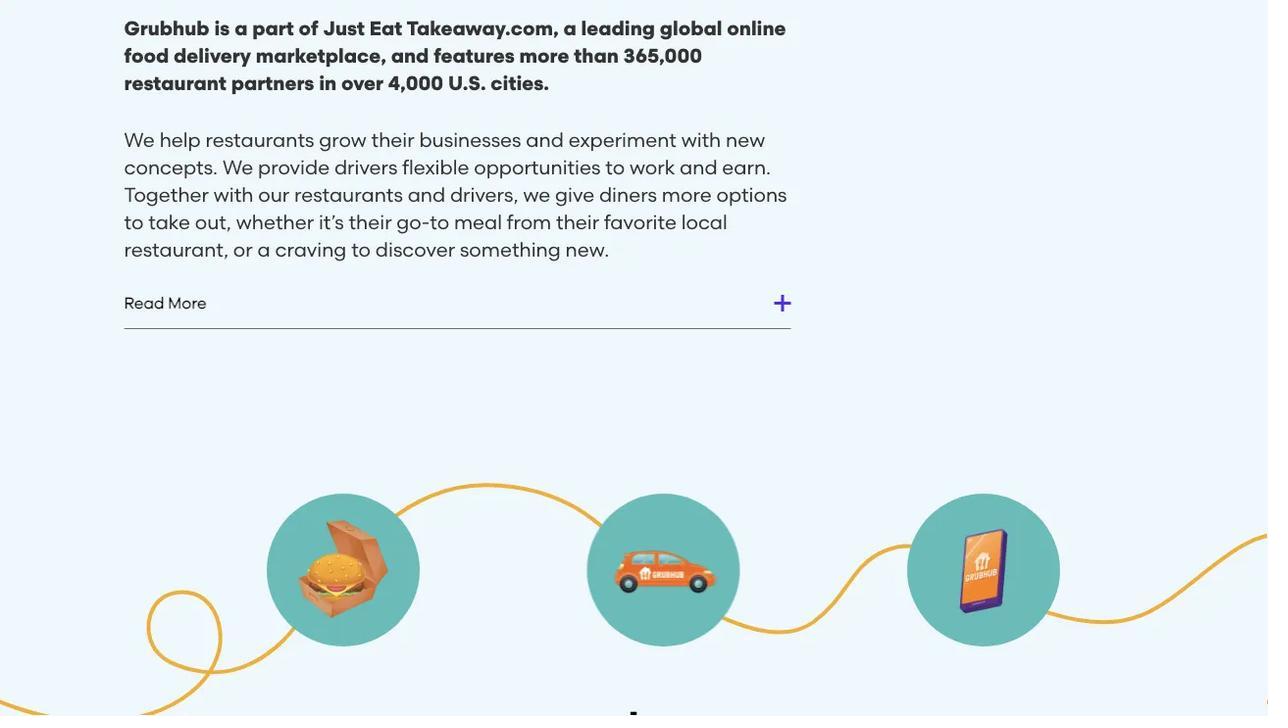 Task type: describe. For each thing, give the bounding box(es) containing it.
options
[[716, 183, 787, 207]]

part
[[252, 17, 294, 40]]

drivers,
[[450, 183, 518, 207]]

experiment
[[568, 128, 677, 152]]

to right craving
[[351, 238, 371, 262]]

in
[[319, 72, 337, 95]]

0 vertical spatial with
[[681, 128, 721, 152]]

2 / 3 group
[[503, 494, 824, 717]]

businesses
[[419, 128, 521, 152]]

local
[[681, 211, 727, 234]]

over
[[341, 72, 384, 95]]

read
[[124, 294, 164, 313]]

drivers
[[334, 156, 398, 179]]

from
[[507, 211, 551, 234]]

u.s.
[[448, 72, 486, 95]]

meal
[[454, 211, 502, 234]]

earn.
[[722, 156, 771, 179]]

0 horizontal spatial with
[[214, 183, 253, 207]]

go-
[[397, 211, 430, 234]]

marketplace,
[[256, 44, 386, 68]]

read more
[[124, 294, 207, 313]]

partners
[[231, 72, 314, 95]]

grow
[[319, 128, 367, 152]]

365,000
[[623, 44, 702, 68]]

their right "it's"
[[349, 211, 392, 234]]

delivery
[[174, 44, 251, 68]]

or
[[233, 238, 253, 262]]

2 horizontal spatial a
[[563, 17, 576, 40]]

craving
[[275, 238, 347, 262]]

their up drivers
[[371, 128, 414, 152]]

grubhub
[[124, 17, 209, 40]]

diners
[[599, 183, 657, 207]]

and down "flexible"
[[408, 183, 445, 207]]

just
[[323, 17, 365, 40]]

discover
[[375, 238, 455, 262]]

help
[[160, 128, 201, 152]]

opportunities
[[474, 156, 601, 179]]

more inside grubhub is a part of just eat takeaway.com, a leading global online food delivery marketplace, and features more than 365,000 restaurant partners in over 4,000 u.s. cities.
[[519, 44, 569, 68]]

eat
[[369, 17, 402, 40]]

features
[[434, 44, 515, 68]]

restaurant
[[124, 72, 226, 95]]

online
[[727, 17, 786, 40]]

1 / 3 group
[[183, 494, 503, 717]]

more
[[168, 294, 207, 313]]

out,
[[195, 211, 231, 234]]

more inside we help restaurants grow their businesses and experiment with new concepts. we provide drivers flexible opportunities to work and earn. together with our restaurants and drivers, we give diners more options to take out, whether it's their go-to meal from their favorite local restaurant, or a craving to discover something new.
[[662, 183, 712, 207]]

1 vertical spatial restaurants
[[294, 183, 403, 207]]



Task type: locate. For each thing, give the bounding box(es) containing it.
a
[[235, 17, 248, 40], [563, 17, 576, 40], [257, 238, 270, 262]]

we
[[523, 183, 550, 207]]

we
[[124, 128, 155, 152], [222, 156, 253, 179]]

flexible
[[402, 156, 469, 179]]

0 horizontal spatial a
[[235, 17, 248, 40]]

restaurant,
[[124, 238, 229, 262]]

more
[[519, 44, 569, 68], [662, 183, 712, 207]]

and up 4,000
[[391, 44, 429, 68]]

0 vertical spatial more
[[519, 44, 569, 68]]

restaurants
[[206, 128, 314, 152], [294, 183, 403, 207]]

we left help
[[124, 128, 155, 152]]

0 horizontal spatial more
[[519, 44, 569, 68]]

and up opportunities
[[526, 128, 564, 152]]

provide
[[258, 156, 330, 179]]

to
[[605, 156, 625, 179], [124, 211, 144, 234], [430, 211, 449, 234], [351, 238, 371, 262]]

wrp image
[[774, 302, 791, 305]]

1 vertical spatial we
[[222, 156, 253, 179]]

0 vertical spatial we
[[124, 128, 155, 152]]

whether
[[236, 211, 314, 234]]

our
[[258, 183, 289, 207]]

4,000
[[388, 72, 443, 95]]

concepts.
[[124, 156, 218, 179]]

something
[[460, 238, 561, 262]]

together
[[124, 183, 209, 207]]

global
[[660, 17, 722, 40]]

it's
[[319, 211, 344, 234]]

with up out, on the left top of page
[[214, 183, 253, 207]]

work
[[630, 156, 675, 179]]

to left take
[[124, 211, 144, 234]]

takeaway.com,
[[407, 17, 559, 40]]

1 horizontal spatial with
[[681, 128, 721, 152]]

restaurants up provide
[[206, 128, 314, 152]]

is
[[214, 17, 230, 40]]

more up local
[[662, 183, 712, 207]]

leading
[[581, 17, 655, 40]]

their
[[371, 128, 414, 152], [349, 211, 392, 234], [556, 211, 599, 234]]

3 / 3 group
[[824, 494, 1144, 717]]

1 horizontal spatial we
[[222, 156, 253, 179]]

of
[[299, 17, 318, 40]]

new
[[726, 128, 765, 152]]

more up cities. in the left top of the page
[[519, 44, 569, 68]]

0 vertical spatial restaurants
[[206, 128, 314, 152]]

their down give
[[556, 211, 599, 234]]

we help restaurants grow their businesses and experiment with new concepts. we provide drivers flexible opportunities to work and earn. together with our restaurants and drivers, we give diners more options to take out, whether it's their go-to meal from their favorite local restaurant, or a craving to discover something new.
[[124, 128, 787, 262]]

food
[[124, 44, 169, 68]]

a up 'than'
[[563, 17, 576, 40]]

with left the new
[[681, 128, 721, 152]]

to up discover
[[430, 211, 449, 234]]

read more link
[[124, 293, 791, 314]]

restaurants up "it's"
[[294, 183, 403, 207]]

with
[[681, 128, 721, 152], [214, 183, 253, 207]]

to down 'experiment' on the top of page
[[605, 156, 625, 179]]

1 vertical spatial with
[[214, 183, 253, 207]]

grubhub is a part of just eat takeaway.com, a leading global online food delivery marketplace, and features more than 365,000 restaurant partners in over 4,000 u.s. cities.
[[124, 17, 786, 95]]

1 horizontal spatial a
[[257, 238, 270, 262]]

new.
[[565, 238, 609, 262]]

take
[[148, 211, 190, 234]]

a inside we help restaurants grow their businesses and experiment with new concepts. we provide drivers flexible opportunities to work and earn. together with our restaurants and drivers, we give diners more options to take out, whether it's their go-to meal from their favorite local restaurant, or a craving to discover something new.
[[257, 238, 270, 262]]

1 vertical spatial more
[[662, 183, 712, 207]]

and inside grubhub is a part of just eat takeaway.com, a leading global online food delivery marketplace, and features more than 365,000 restaurant partners in over 4,000 u.s. cities.
[[391, 44, 429, 68]]

1 horizontal spatial more
[[662, 183, 712, 207]]

and
[[391, 44, 429, 68], [526, 128, 564, 152], [680, 156, 717, 179], [408, 183, 445, 207]]

give
[[555, 183, 594, 207]]

than
[[574, 44, 619, 68]]

and right work at the top of the page
[[680, 156, 717, 179]]

a right is
[[235, 17, 248, 40]]

a right or
[[257, 238, 270, 262]]

we left provide
[[222, 156, 253, 179]]

0 horizontal spatial we
[[124, 128, 155, 152]]

cities.
[[491, 72, 549, 95]]

favorite
[[604, 211, 677, 234]]



Task type: vqa. For each thing, say whether or not it's contained in the screenshot.
3rd GIVING from the top
no



